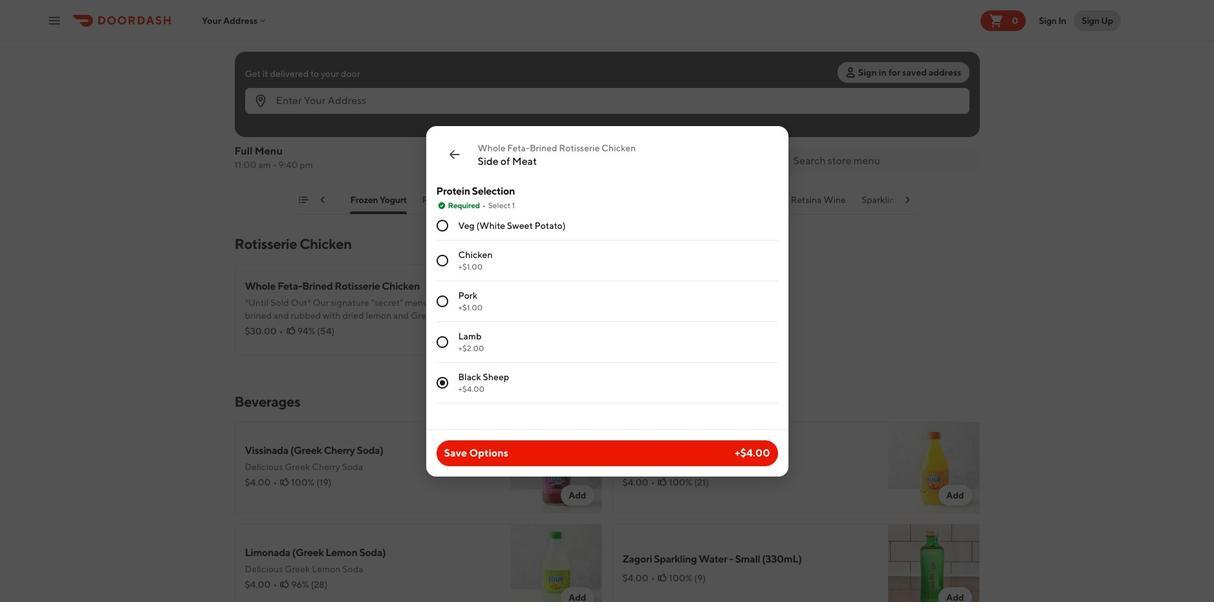 Task type: locate. For each thing, give the bounding box(es) containing it.
$4.00 for vissinada (greek cherry soda)
[[245, 478, 271, 488]]

(19)
[[316, 478, 332, 488]]

$4.00 • down zagori
[[623, 573, 655, 584]]

1 vertical spatial cherry
[[312, 462, 340, 472]]

(greek up 96% (28)
[[292, 547, 324, 559]]

beverages button
[[514, 193, 558, 214]]

save
[[444, 447, 467, 459]]

soda for orange
[[723, 462, 744, 472]]

greek
[[623, 33, 651, 45], [303, 135, 332, 148], [411, 311, 436, 321], [285, 462, 310, 472], [663, 462, 688, 472], [285, 564, 310, 575]]

(greek inside vissinada (greek cherry soda) delicious greek cherry soda
[[290, 445, 322, 457]]

and down sold
[[274, 311, 289, 321]]

portokalada (greek orange soda) image
[[888, 422, 980, 514]]

greek up the 100% (21)
[[663, 462, 688, 472]]

(9)
[[694, 573, 706, 584]]

• down vissinada
[[273, 478, 277, 488]]

100% down plain frozen greek yogurt
[[292, 155, 315, 166]]

1 vertical spatial sparkling
[[654, 553, 697, 566]]

2 wine from the left
[[902, 195, 924, 205]]

2 and from the left
[[393, 311, 409, 321]]

beverages up vissinada
[[235, 393, 300, 410]]

0 horizontal spatial rotisserie chicken
[[235, 236, 352, 252]]

$4.00 • down vissinada
[[245, 478, 277, 488]]

(greek for portokalada
[[680, 445, 711, 457]]

$4.00 down vissinada
[[245, 478, 271, 488]]

0 horizontal spatial brined
[[302, 280, 333, 292]]

honey
[[331, 33, 361, 45]]

cretan wildflower honey frozen yogurt
[[245, 33, 428, 45]]

chicken inside whole feta-brined rotisserie chicken side of meat
[[602, 143, 636, 153]]

mary's
[[245, 324, 272, 334]]

plain
[[245, 135, 268, 148]]

+$1.00 for chicken
[[458, 262, 483, 271]]

delicious down vissinada
[[245, 462, 283, 472]]

wine right retsina
[[824, 195, 846, 205]]

100% left (21) on the bottom of page
[[669, 478, 693, 488]]

to
[[311, 69, 319, 79], [419, 324, 427, 334]]

- left small
[[729, 553, 733, 566]]

delicious inside vissinada (greek cherry soda) delicious greek cherry soda
[[245, 462, 283, 472]]

soda for lemon
[[342, 564, 363, 575]]

(greek inside limonada (greek lemon soda) delicious greek lemon soda
[[292, 547, 324, 559]]

1 horizontal spatial sparkling
[[861, 195, 900, 205]]

- right "am"
[[273, 160, 277, 170]]

greek inside portokalada (greek orange soda) delicious greek orange soda
[[663, 462, 688, 472]]

your address button
[[202, 15, 268, 26]]

oregano,
[[438, 311, 474, 321]]

(21)
[[694, 478, 709, 488]]

• down portokalada at the bottom right of the page
[[651, 478, 655, 488]]

brined for meat
[[530, 143, 557, 153]]

add
[[947, 72, 964, 83], [569, 490, 587, 501], [947, 490, 964, 501]]

0 horizontal spatial to
[[311, 69, 319, 79]]

frozen right sides
[[350, 195, 378, 205]]

(greek up (21) on the bottom of page
[[680, 445, 711, 457]]

wine inside button
[[824, 195, 846, 205]]

brined
[[530, 143, 557, 153], [302, 280, 333, 292]]

0 horizontal spatial +$4.00
[[458, 384, 485, 394]]

free-
[[274, 324, 294, 334]]

100% (21)
[[669, 478, 709, 488]]

black
[[458, 372, 481, 382]]

scroll menu navigation left image
[[317, 195, 328, 205]]

1 vertical spatial orange
[[690, 462, 721, 472]]

0 horizontal spatial -
[[273, 160, 277, 170]]

2 vertical spatial feta-
[[453, 298, 475, 308]]

(greek inside portokalada (greek orange soda) delicious greek orange soda
[[680, 445, 711, 457]]

our
[[313, 298, 329, 308]]

feta-
[[507, 143, 530, 153], [278, 280, 302, 292], [453, 298, 475, 308]]

0 button
[[981, 10, 1026, 31]]

soda)
[[357, 445, 383, 457], [750, 445, 776, 457], [359, 547, 386, 559]]

greek down 'menu'
[[411, 311, 436, 321]]

- inside full menu 11:00 am - 9:40 pm
[[273, 160, 277, 170]]

add button for vissinada (greek cherry soda)
[[939, 485, 972, 506]]

0 vertical spatial -
[[273, 160, 277, 170]]

dialog containing side of meat
[[426, 126, 788, 477]]

vissinada (greek cherry soda) delicious greek cherry soda
[[245, 445, 383, 472]]

in
[[879, 67, 887, 78]]

0 vertical spatial beverages
[[514, 195, 558, 205]]

soda) for limonada (greek lemon soda)
[[359, 547, 386, 559]]

dialog
[[426, 126, 788, 477]]

1 horizontal spatial wine
[[902, 195, 924, 205]]

1 horizontal spatial brined
[[530, 143, 557, 153]]

0 horizontal spatial and
[[274, 311, 289, 321]]

1 vertical spatial brined
[[302, 280, 333, 292]]

1 horizontal spatial rotisserie chicken
[[422, 195, 499, 205]]

1 horizontal spatial to
[[419, 324, 427, 334]]

now
[[361, 324, 379, 334]]

1 horizontal spatial beverages
[[514, 195, 558, 205]]

required
[[448, 200, 480, 210]]

frozen
[[363, 33, 395, 45], [767, 33, 799, 45], [270, 135, 302, 148], [350, 195, 378, 205]]

in
[[1059, 15, 1067, 26]]

94%
[[297, 326, 315, 336]]

0 vertical spatial feta-
[[507, 143, 530, 153]]

100% left (19)
[[291, 478, 315, 488]]

and up available
[[393, 311, 409, 321]]

delicious down portokalada at the bottom right of the page
[[623, 462, 661, 472]]

greek up 100% (55)
[[303, 135, 332, 148]]

(greek up 100% (19)
[[290, 445, 322, 457]]

rotisserie inside whole feta-brined rotisserie chicken side of meat
[[559, 143, 600, 153]]

+$4.00 inside black sheep +$4.00
[[458, 384, 485, 394]]

0 vertical spatial brined
[[530, 143, 557, 153]]

feta- up sold
[[278, 280, 302, 292]]

1 horizontal spatial whole
[[478, 143, 506, 153]]

1 vertical spatial +$1.00
[[458, 302, 483, 312]]

None radio
[[436, 295, 448, 307], [436, 377, 448, 389], [436, 295, 448, 307], [436, 377, 448, 389]]

$4.00 down limonada
[[245, 580, 271, 590]]

whole up *until
[[245, 280, 276, 292]]

scroll menu navigation right image
[[902, 195, 913, 205]]

door
[[341, 69, 360, 79]]

back image
[[447, 147, 462, 162]]

limonada (greek lemon soda) image
[[510, 524, 602, 602]]

out!
[[245, 336, 262, 347]]

delicious for limonada
[[245, 564, 283, 575]]

• down zagori
[[651, 573, 655, 584]]

cherry
[[324, 445, 355, 457], [312, 462, 340, 472]]

sign in for saved address
[[858, 67, 962, 78]]

brined inside whole feta-brined rotisserie chicken side of meat
[[530, 143, 557, 153]]

rotisserie inside button
[[422, 195, 463, 205]]

retsina wine button
[[791, 193, 846, 214]]

pm
[[300, 160, 313, 170]]

chicken
[[602, 143, 636, 153], [465, 195, 499, 205], [300, 236, 352, 252], [458, 249, 493, 260], [382, 280, 420, 292]]

+$1.00 down 'pork'
[[458, 302, 483, 312]]

0 horizontal spatial sparkling
[[654, 553, 697, 566]]

• right the $30.00
[[279, 326, 283, 336]]

0 vertical spatial rotisserie chicken
[[422, 195, 499, 205]]

• for 100% (55)
[[273, 155, 277, 166]]

wine inside 'button'
[[902, 195, 924, 205]]

0 vertical spatial sparkling
[[861, 195, 900, 205]]

1 wine from the left
[[824, 195, 846, 205]]

to left order
[[419, 324, 427, 334]]

get
[[245, 69, 261, 79]]

0 vertical spatial +$4.00
[[458, 384, 485, 394]]

2 horizontal spatial feta-
[[507, 143, 530, 153]]

sign in
[[1039, 15, 1067, 26]]

1 vertical spatial to
[[419, 324, 427, 334]]

1 horizontal spatial sign
[[1039, 15, 1057, 26]]

feta- up oregano,
[[453, 298, 475, 308]]

1 +$1.00 from the top
[[458, 262, 483, 271]]

1 horizontal spatial and
[[393, 311, 409, 321]]

•
[[273, 155, 277, 166], [483, 200, 486, 210], [279, 326, 283, 336], [273, 478, 277, 488], [651, 478, 655, 488], [651, 573, 655, 584], [273, 580, 277, 590]]

sparkling left scroll menu navigation right icon
[[861, 195, 900, 205]]

available
[[380, 324, 417, 334]]

100%
[[292, 155, 315, 166], [291, 478, 315, 488], [669, 478, 693, 488], [669, 573, 693, 584]]

wine down item search search field
[[902, 195, 924, 205]]

feta- up meat at the top left
[[507, 143, 530, 153]]

sold
[[473, 324, 490, 334]]

0 vertical spatial to
[[311, 69, 319, 79]]

11:00
[[235, 160, 256, 170]]

• inside 'protein selection' "group"
[[483, 200, 486, 210]]

until
[[453, 324, 472, 334]]

sparkling
[[861, 195, 900, 205], [654, 553, 697, 566]]

$4.00 for limonada (greek lemon soda)
[[245, 580, 271, 590]]

delicious down limonada
[[245, 564, 283, 575]]

zagori sparkling water - small (330ml)
[[623, 553, 802, 566]]

Veg (White Sweet Potato) radio
[[436, 220, 448, 231]]

dried
[[343, 311, 364, 321]]

9:40
[[278, 160, 298, 170]]

• left "select"
[[483, 200, 486, 210]]

100% (9)
[[669, 573, 706, 584]]

beverages up potato)
[[514, 195, 558, 205]]

soda) for vissinada (greek cherry soda)
[[357, 445, 383, 457]]

delicious
[[245, 462, 283, 472], [623, 462, 661, 472], [245, 564, 283, 575]]

+$1.00 up 'pork'
[[458, 262, 483, 271]]

wine for sparkling wine
[[902, 195, 924, 205]]

1 horizontal spatial +$4.00
[[735, 447, 770, 459]]

water
[[699, 553, 727, 566]]

address
[[223, 15, 258, 26]]

soda) inside vissinada (greek cherry soda) delicious greek cherry soda
[[357, 445, 383, 457]]

$6.00
[[245, 53, 271, 63]]

delicious inside limonada (greek lemon soda) delicious greek lemon soda
[[245, 564, 283, 575]]

1 vertical spatial lemon
[[312, 564, 341, 575]]

whole feta-brined rotisserie chicken image
[[510, 264, 602, 356]]

rotisserie chicken up veg
[[422, 195, 499, 205]]

0 vertical spatial whole
[[478, 143, 506, 153]]

2 +$1.00 from the top
[[458, 302, 483, 312]]

flaky
[[703, 33, 728, 45]]

greek olive oil & flaky sea salt frozen yogurt
[[623, 33, 832, 45]]

soda inside limonada (greek lemon soda) delicious greek lemon soda
[[342, 564, 363, 575]]

2 horizontal spatial sign
[[1082, 15, 1100, 26]]

sign in for saved address link
[[838, 62, 970, 83]]

0 horizontal spatial sign
[[858, 67, 877, 78]]

rotisserie inside whole feta-brined rotisserie chicken *until sold out* our signature "secret" menu item. feta- brined and rubbed with dried lemon and greek oregano, this mary's free-range chicken is now available to order until sold out!
[[335, 280, 380, 292]]

whole up side
[[478, 143, 506, 153]]

soda) inside portokalada (greek orange soda) delicious greek orange soda
[[750, 445, 776, 457]]

black sheep +$4.00
[[458, 372, 509, 394]]

1 vertical spatial whole
[[245, 280, 276, 292]]

brined
[[245, 311, 272, 321]]

$4.00 down portokalada at the bottom right of the page
[[623, 478, 649, 488]]

+$1.00 inside chicken +$1.00
[[458, 262, 483, 271]]

brined inside whole feta-brined rotisserie chicken *until sold out* our signature "secret" menu item. feta- brined and rubbed with dried lemon and greek oregano, this mary's free-range chicken is now available to order until sold out!
[[302, 280, 333, 292]]

sign for sign in for saved address
[[858, 67, 877, 78]]

$4.00 • down limonada
[[245, 580, 277, 590]]

greek inside limonada (greek lemon soda) delicious greek lemon soda
[[285, 564, 310, 575]]

greek olive oil & flaky sea salt frozen yogurt image
[[888, 4, 980, 96]]

sides
[[312, 195, 334, 205]]

sign for sign in
[[1039, 15, 1057, 26]]

frozen up 9:40
[[270, 135, 302, 148]]

• for 96% (28)
[[273, 580, 277, 590]]

with
[[323, 311, 341, 321]]

1 vertical spatial -
[[729, 553, 733, 566]]

this
[[476, 311, 491, 321]]

$4.00 • down portokalada at the bottom right of the page
[[623, 478, 655, 488]]

wine for retsina wine
[[824, 195, 846, 205]]

soda
[[342, 462, 363, 472], [723, 462, 744, 472], [342, 564, 363, 575]]

delicious inside portokalada (greek orange soda) delicious greek orange soda
[[623, 462, 661, 472]]

lamb +$2.00
[[458, 331, 484, 353]]

plain frozen greek yogurt image
[[510, 106, 602, 198]]

1 vertical spatial feta-
[[278, 280, 302, 292]]

soda for cherry
[[342, 462, 363, 472]]

sign up link
[[1074, 10, 1121, 31]]

• left 96% on the left bottom of the page
[[273, 580, 277, 590]]

+$1.00 for pork
[[458, 302, 483, 312]]

0 horizontal spatial whole
[[245, 280, 276, 292]]

• right "am"
[[273, 155, 277, 166]]

sparkling up the 100% (9)
[[654, 553, 697, 566]]

greek up 96% on the left bottom of the page
[[285, 564, 310, 575]]

frozen right salt
[[767, 33, 799, 45]]

0 horizontal spatial beverages
[[235, 393, 300, 410]]

greek left olive
[[623, 33, 651, 45]]

0 horizontal spatial feta-
[[278, 280, 302, 292]]

96% (28)
[[291, 580, 328, 590]]

100% left (9)
[[669, 573, 693, 584]]

greek inside vissinada (greek cherry soda) delicious greek cherry soda
[[285, 462, 310, 472]]

to left your
[[311, 69, 319, 79]]

feta- inside whole feta-brined rotisserie chicken side of meat
[[507, 143, 530, 153]]

soda inside portokalada (greek orange soda) delicious greek orange soda
[[723, 462, 744, 472]]

• for 100% (9)
[[651, 573, 655, 584]]

sign
[[1039, 15, 1057, 26], [1082, 15, 1100, 26], [858, 67, 877, 78]]

brined up our
[[302, 280, 333, 292]]

whole inside whole feta-brined rotisserie chicken side of meat
[[478, 143, 506, 153]]

$4.00
[[245, 478, 271, 488], [623, 478, 649, 488], [623, 573, 649, 584], [245, 580, 271, 590]]

soda) inside limonada (greek lemon soda) delicious greek lemon soda
[[359, 547, 386, 559]]

options
[[469, 447, 509, 459]]

100% for 100% (21)
[[669, 478, 693, 488]]

soda inside vissinada (greek cherry soda) delicious greek cherry soda
[[342, 462, 363, 472]]

greek up 100% (19)
[[285, 462, 310, 472]]

rotisserie chicken down sides button
[[235, 236, 352, 252]]

0 vertical spatial +$1.00
[[458, 262, 483, 271]]

brined up meat at the top left
[[530, 143, 557, 153]]

whole inside whole feta-brined rotisserie chicken *until sold out* our signature "secret" menu item. feta- brined and rubbed with dried lemon and greek oregano, this mary's free-range chicken is now available to order until sold out!
[[245, 280, 276, 292]]

0 horizontal spatial wine
[[824, 195, 846, 205]]

rotisserie
[[559, 143, 600, 153], [422, 195, 463, 205], [235, 236, 297, 252], [335, 280, 380, 292]]

None radio
[[436, 255, 448, 266], [436, 336, 448, 348], [436, 255, 448, 266], [436, 336, 448, 348]]

beverages
[[514, 195, 558, 205], [235, 393, 300, 410]]



Task type: describe. For each thing, give the bounding box(es) containing it.
0 vertical spatial orange
[[713, 445, 748, 457]]

delicious for portokalada
[[623, 462, 661, 472]]

vissinada (greek cherry soda) image
[[510, 422, 602, 514]]

protein
[[436, 185, 470, 197]]

$4.00 • for vissinada (greek cherry soda)
[[245, 478, 277, 488]]

frozen yogurt
[[350, 195, 407, 205]]

0
[[1012, 15, 1019, 26]]

1 vertical spatial +$4.00
[[735, 447, 770, 459]]

retsina
[[791, 195, 822, 205]]

portokalada (greek orange soda) delicious greek orange soda
[[623, 445, 776, 472]]

side
[[478, 155, 499, 167]]

salt
[[748, 33, 766, 45]]

feta- for out*
[[278, 280, 302, 292]]

full menu 11:00 am - 9:40 pm
[[235, 145, 313, 170]]

sides button
[[312, 193, 334, 214]]

100% for 100% (9)
[[669, 573, 693, 584]]

brined for out*
[[302, 280, 333, 292]]

whole for *until
[[245, 280, 276, 292]]

olive
[[653, 33, 677, 45]]

limonada
[[245, 547, 290, 559]]

zagori sparkling water - small (330ml) image
[[888, 524, 980, 602]]

it
[[263, 69, 268, 79]]

sign in link
[[1032, 7, 1074, 33]]

limonada (greek lemon soda) delicious greek lemon soda
[[245, 547, 386, 575]]

1 horizontal spatial feta-
[[453, 298, 475, 308]]

(55)
[[317, 155, 334, 166]]

lemon
[[366, 311, 392, 321]]

menu
[[405, 298, 429, 308]]

+$2.00
[[458, 343, 484, 353]]

100% for 100% (55)
[[292, 155, 315, 166]]

delicious for vissinada
[[245, 462, 283, 472]]

chicken
[[319, 324, 351, 334]]

up
[[1101, 15, 1114, 26]]

address
[[929, 67, 962, 78]]

1 vertical spatial rotisserie chicken
[[235, 236, 352, 252]]

$4.00 • for portokalada (greek orange soda)
[[623, 478, 655, 488]]

(330ml)
[[762, 553, 802, 566]]

add button for cretan wildflower honey frozen yogurt
[[939, 67, 972, 88]]

pork
[[458, 290, 478, 301]]

• for 100% (21)
[[651, 478, 655, 488]]

cretan
[[245, 33, 277, 45]]

94% (54)
[[297, 326, 335, 336]]

add for vissinada (greek cherry soda)
[[947, 490, 964, 501]]

rotisserie chicken button
[[422, 193, 499, 214]]

greek inside whole feta-brined rotisserie chicken *until sold out* our signature "secret" menu item. feta- brined and rubbed with dried lemon and greek oregano, this mary's free-range chicken is now available to order until sold out!
[[411, 311, 436, 321]]

frozen right honey
[[363, 33, 395, 45]]

whole feta-brined rotisserie chicken *until sold out* our signature "secret" menu item. feta- brined and rubbed with dried lemon and greek oregano, this mary's free-range chicken is now available to order until sold out!
[[245, 280, 491, 347]]

open menu image
[[47, 13, 62, 28]]

range
[[294, 324, 317, 334]]

feta- for meat
[[507, 143, 530, 153]]

soda) for portokalada (greek orange soda)
[[750, 445, 776, 457]]

retsina wine
[[791, 195, 846, 205]]

(28)
[[311, 580, 328, 590]]

select
[[488, 200, 511, 210]]

*until
[[245, 298, 269, 308]]

whole for side
[[478, 143, 506, 153]]

delivered
[[270, 69, 309, 79]]

for
[[889, 67, 901, 78]]

vissinada
[[245, 445, 288, 457]]

0 vertical spatial cherry
[[324, 445, 355, 457]]

(greek for limonada
[[292, 547, 324, 559]]

plain frozen greek yogurt
[[245, 135, 364, 148]]

protein selection group
[[436, 184, 778, 403]]

signature
[[331, 298, 369, 308]]

am
[[258, 160, 271, 170]]

1 horizontal spatial -
[[729, 553, 733, 566]]

chicken +$1.00
[[458, 249, 493, 271]]

100% for 100% (19)
[[291, 478, 315, 488]]

veg (white sweet potato)
[[458, 220, 566, 231]]

• select 1
[[483, 200, 515, 210]]

sparkling wine
[[861, 195, 924, 205]]

sign up
[[1082, 15, 1114, 26]]

veg
[[458, 220, 475, 231]]

wildflower
[[278, 33, 329, 45]]

your
[[202, 15, 221, 26]]

&
[[695, 33, 701, 45]]

rubbed
[[291, 311, 321, 321]]

add for cretan wildflower honey frozen yogurt
[[947, 72, 964, 83]]

chicken inside 'protein selection' "group"
[[458, 249, 493, 260]]

$4.00 down zagori
[[623, 573, 649, 584]]

meat
[[512, 155, 537, 167]]

(greek for vissinada
[[290, 445, 322, 457]]

sparkling wine button
[[861, 193, 924, 214]]

$30.00 •
[[245, 326, 283, 336]]

100% (55)
[[292, 155, 334, 166]]

small
[[735, 553, 760, 566]]

sea
[[729, 33, 746, 45]]

order
[[429, 324, 451, 334]]

chicken inside button
[[465, 195, 499, 205]]

0 vertical spatial lemon
[[326, 547, 358, 559]]

• for 100% (19)
[[273, 478, 277, 488]]

"secret"
[[371, 298, 403, 308]]

1 vertical spatial beverages
[[235, 393, 300, 410]]

potato)
[[535, 220, 566, 231]]

full
[[235, 145, 253, 157]]

(white
[[477, 220, 505, 231]]

sign for sign up
[[1082, 15, 1100, 26]]

sparkling inside 'button'
[[861, 195, 900, 205]]

out*
[[291, 298, 311, 308]]

to inside whole feta-brined rotisserie chicken *until sold out* our signature "secret" menu item. feta- brined and rubbed with dried lemon and greek oregano, this mary's free-range chicken is now available to order until sold out!
[[419, 324, 427, 334]]

protein selection
[[436, 185, 515, 197]]

lamb
[[458, 331, 482, 341]]

1 and from the left
[[274, 311, 289, 321]]

menu
[[255, 145, 283, 157]]

$4.00 for portokalada (greek orange soda)
[[623, 478, 649, 488]]

sold
[[271, 298, 289, 308]]

is
[[353, 324, 359, 334]]

cretan wildflower honey frozen yogurt image
[[510, 4, 602, 96]]

sheep
[[483, 372, 509, 382]]

zagori
[[623, 553, 652, 566]]

• for 94% (54)
[[279, 326, 283, 336]]

pork +$1.00
[[458, 290, 483, 312]]

saved
[[903, 67, 927, 78]]

$4.00 • for limonada (greek lemon soda)
[[245, 580, 277, 590]]

Item Search search field
[[794, 154, 970, 168]]

chicken inside whole feta-brined rotisserie chicken *until sold out* our signature "secret" menu item. feta- brined and rubbed with dried lemon and greek oregano, this mary's free-range chicken is now available to order until sold out!
[[382, 280, 420, 292]]



Task type: vqa. For each thing, say whether or not it's contained in the screenshot.
$4.00 • related to Portokalada (Greek Orange Soda)
yes



